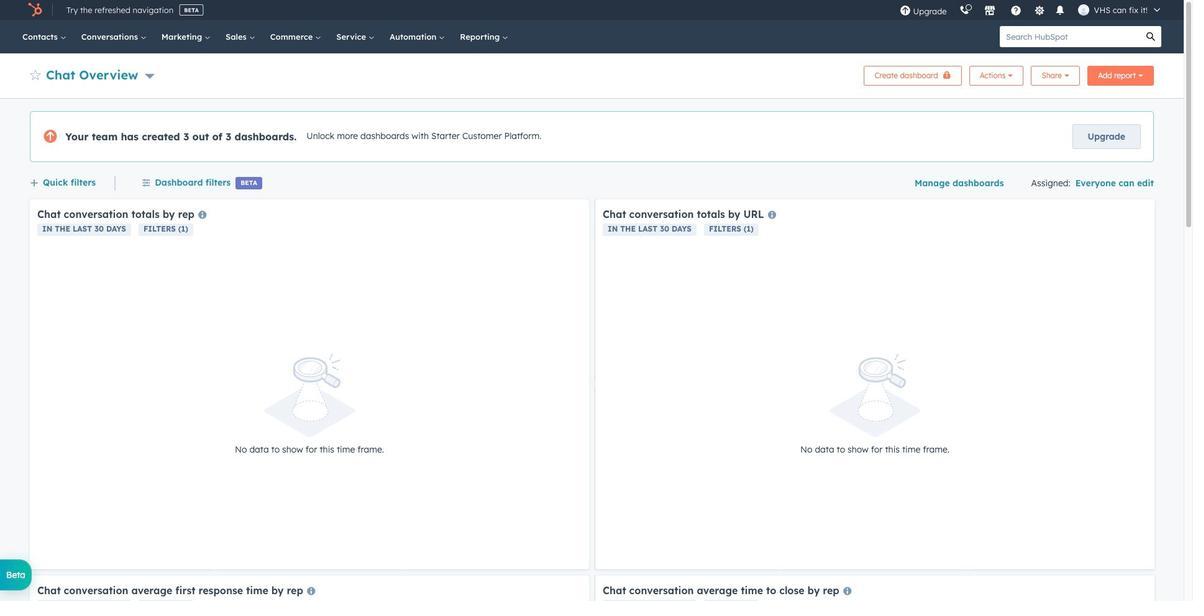 Task type: vqa. For each thing, say whether or not it's contained in the screenshot.
the User Guides element
no



Task type: describe. For each thing, give the bounding box(es) containing it.
jer mill image
[[1078, 4, 1089, 16]]

Search HubSpot search field
[[1000, 26, 1141, 47]]

chat conversation totals by rep element
[[30, 200, 589, 570]]



Task type: locate. For each thing, give the bounding box(es) containing it.
chat conversation average first response time by rep element
[[30, 576, 589, 602]]

banner
[[30, 62, 1154, 86]]

marketplaces image
[[984, 6, 995, 17]]

chat conversation totals by url element
[[595, 200, 1155, 570]]

menu
[[894, 0, 1169, 20]]

chat conversation average time to close by rep element
[[595, 576, 1155, 602]]



